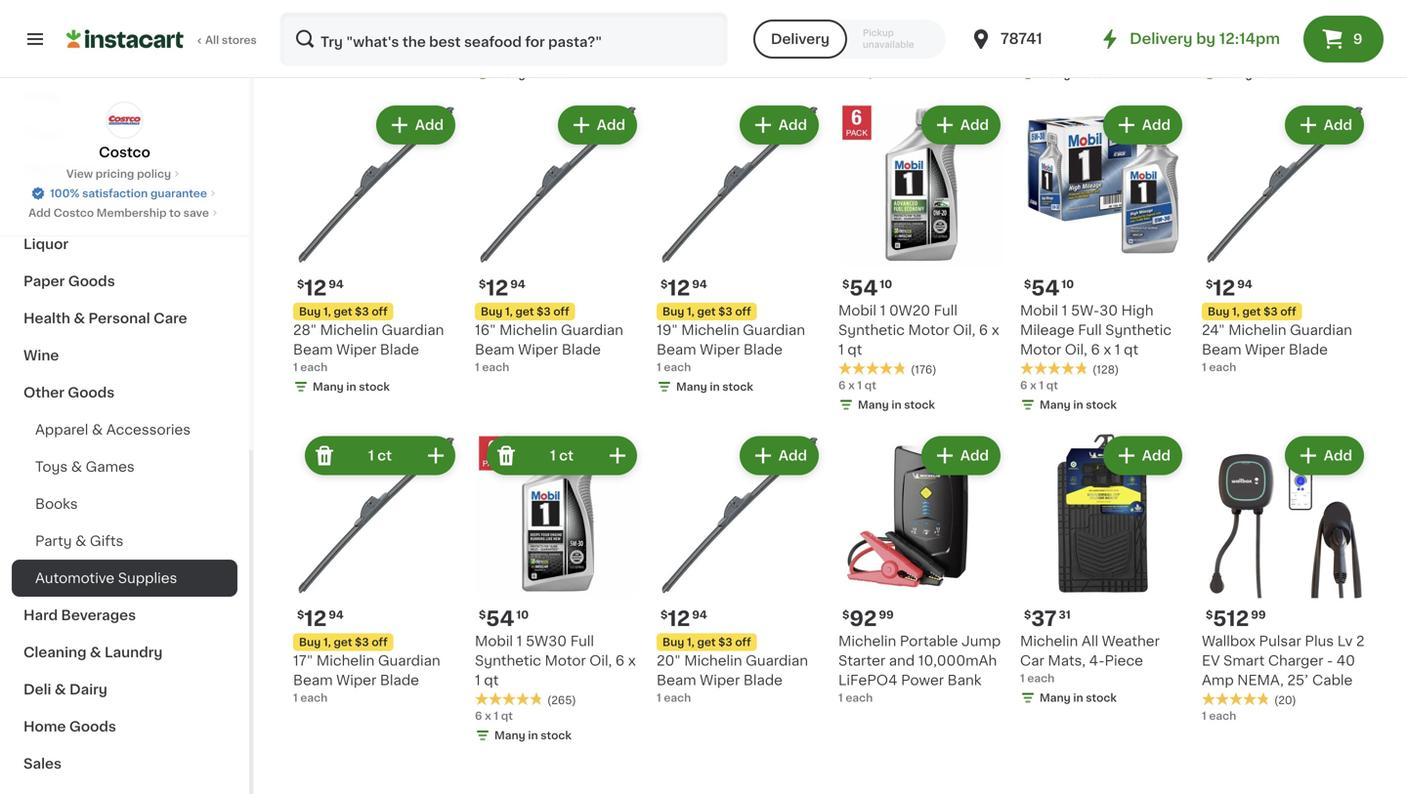Task type: describe. For each thing, give the bounding box(es) containing it.
in down mats,
[[1074, 693, 1084, 704]]

guardian for 18"
[[1289, 11, 1351, 24]]

synthetic for mobil 1 0w20 full synthetic motor oil, 6 x 1 qt
[[839, 324, 905, 337]]

many in stock down 19" michelin guardian beam wiper blade 1 each
[[677, 382, 754, 393]]

1 vertical spatial costco
[[54, 208, 94, 219]]

ct inside kirkland signature sae 15w-40 heavy-duty diesel engine oil, 1 gal, 3 ct
[[669, 50, 684, 64]]

supplies
[[118, 572, 177, 586]]

94 for 28" michelin guardian beam wiper blade
[[329, 279, 344, 290]]

oil, inside kirkland signature sae 15w-40 heavy-duty diesel engine oil, 1 gal, 3 ct
[[754, 30, 777, 44]]

add costco membership to save link
[[28, 205, 221, 221]]

94 for 24" michelin guardian beam wiper blade
[[1238, 279, 1253, 290]]

$ 54 10 for 5w30
[[479, 609, 529, 630]]

car
[[1021, 655, 1045, 668]]

many down mobil 1 0w20 full synthetic motor oil, 6 x 1 qt
[[858, 400, 889, 411]]

add for wallbox pulsar plus lv 2 ev smart charger - 40 amp nema, 25' cable
[[1325, 449, 1353, 463]]

michelin for 26"
[[321, 11, 379, 24]]

many in stock down "(128)"
[[1040, 400, 1117, 411]]

37
[[1032, 609, 1058, 630]]

pulsar
[[1260, 635, 1302, 649]]

health & personal care link
[[12, 300, 238, 337]]

lifepo4
[[839, 674, 898, 688]]

15w-
[[657, 11, 692, 24]]

1 inside kirkland signature sae 15w-40 heavy-duty diesel engine oil, 1 gal, 3 ct
[[780, 30, 786, 44]]

product group containing 512
[[1203, 433, 1369, 725]]

mats,
[[1049, 655, 1086, 668]]

9 button
[[1304, 16, 1385, 63]]

add for 24" michelin guardian beam wiper blade
[[1325, 118, 1353, 132]]

increment quantity of mobil 1 5w30 full synthetic motor oil, 6 x 1 qt image
[[606, 444, 630, 468]]

mobil 1 0w20 full synthetic motor oil, 6 x 1 qt
[[839, 304, 1000, 357]]

guarantee
[[151, 188, 207, 199]]

guardian for 26"
[[382, 11, 445, 24]]

$ 92 99
[[843, 609, 894, 630]]

$ up 19"
[[661, 279, 668, 290]]

many down mats,
[[1040, 693, 1071, 704]]

many in stock down '12:14pm'
[[1222, 69, 1299, 80]]

qt inside mobil 1 5w30 full synthetic motor oil, 6 x 1 qt
[[484, 674, 499, 688]]

care
[[154, 312, 187, 326]]

michelin for 19"
[[682, 324, 740, 337]]

add for 19" michelin guardian beam wiper blade
[[779, 118, 808, 132]]

add button for mobil 1 0w20 full synthetic motor oil, 6 x 1 qt
[[924, 108, 999, 143]]

40 inside wallbox pulsar plus lv 2 ev smart charger - 40 amp nema, 25' cable
[[1337, 655, 1356, 668]]

6 inside the mobil 1 5w20 full synthetic motor oil, 6 x 1 qt
[[980, 11, 989, 24]]

add for michelin all weather car mats, 4-piece
[[1143, 449, 1171, 463]]

6 down mobil 1 5w30 full synthetic motor oil, 6 x 1 qt
[[475, 711, 482, 722]]

policy
[[137, 169, 171, 179]]

sales
[[23, 758, 62, 771]]

toys
[[35, 461, 68, 474]]

michelin for 17"
[[317, 655, 375, 668]]

michelin for 20"
[[685, 655, 743, 668]]

piece
[[1105, 655, 1144, 668]]

$ up mobil 1 0w20 full synthetic motor oil, 6 x 1 qt
[[843, 279, 850, 290]]

$ up mobil 1 5w30 full synthetic motor oil, 6 x 1 qt
[[479, 610, 486, 621]]

buy for 19" michelin guardian beam wiper blade
[[663, 307, 685, 317]]

10 for 0w20
[[880, 279, 893, 290]]

x down mobil 1 0w20 full synthetic motor oil, 6 x 1 qt
[[849, 380, 855, 391]]

6 x 1 qt for mobil 1 0w20 full synthetic motor oil, 6 x 1 qt
[[839, 380, 877, 391]]

add button for 19" michelin guardian beam wiper blade
[[742, 108, 817, 143]]

each for 17"
[[301, 693, 328, 704]]

goods for home goods
[[69, 721, 116, 734]]

40 inside kirkland signature sae 15w-40 heavy-duty diesel engine oil, 1 gal, 3 ct
[[692, 11, 710, 24]]

10 for 5w-
[[1062, 279, 1075, 290]]

each for 19"
[[664, 362, 692, 373]]

6 x 1 qt for mobil 1 5w30 full synthetic motor oil, 6 x 1 qt
[[475, 711, 513, 722]]

satisfaction
[[82, 188, 148, 199]]

add button for mobil 1 5w-30 high mileage full synthetic motor oil, 6 x 1 qt
[[1106, 108, 1181, 143]]

cleaning & laundry
[[23, 646, 163, 660]]

9
[[1354, 32, 1364, 46]]

30
[[1100, 304, 1119, 318]]

x down service type 'group'
[[849, 67, 855, 78]]

oil, for mobil 1 5w30 full synthetic motor oil, 6 x 1 qt
[[590, 655, 612, 668]]

many in stock inside product group
[[1040, 693, 1117, 704]]

beam for 16"
[[475, 343, 515, 357]]

& for deli
[[55, 683, 66, 697]]

99 for 92
[[879, 610, 894, 621]]

$ up 17"
[[297, 610, 304, 621]]

6 inside the mobil 1 5w-30 high mileage full synthetic motor oil, 6 x 1 qt
[[1092, 343, 1101, 357]]

buy 1, get $3 off for 19" michelin guardian beam wiper blade
[[663, 307, 752, 317]]

home goods
[[23, 721, 116, 734]]

wiper for 20"
[[700, 674, 740, 688]]

engine
[[704, 30, 751, 44]]

$ inside $ 92 99
[[843, 610, 850, 621]]

michelin for 16"
[[500, 324, 558, 337]]

many in stock down (265)
[[495, 731, 572, 742]]

stock down the '(176)'
[[905, 400, 936, 411]]

add button for 24" michelin guardian beam wiper blade
[[1288, 108, 1363, 143]]

magicmount pro2 window or dash magnetic phone mount, 2-count
[[1021, 0, 1185, 64]]

paper goods
[[23, 275, 115, 288]]

& for cleaning
[[90, 646, 101, 660]]

1 ct for 17" michelin guardian beam wiper blade
[[369, 449, 392, 463]]

sales link
[[12, 746, 238, 783]]

many down count
[[1040, 69, 1071, 80]]

delivery for delivery by 12:14pm
[[1130, 32, 1193, 46]]

cider
[[75, 200, 113, 214]]

apparel & accessories link
[[12, 412, 238, 449]]

in down count
[[1074, 69, 1084, 80]]

17"
[[293, 655, 313, 668]]

magnetic
[[1021, 30, 1086, 44]]

-
[[1328, 655, 1334, 668]]

10 for 5w30
[[517, 610, 529, 621]]

x down mobil 1 5w30 full synthetic motor oil, 6 x 1 qt
[[485, 711, 492, 722]]

78741 button
[[970, 12, 1087, 66]]

toys & games
[[35, 461, 135, 474]]

& for beer
[[60, 200, 71, 214]]

6 down mobil 1 0w20 full synthetic motor oil, 6 x 1 qt
[[839, 380, 846, 391]]

gal,
[[789, 30, 814, 44]]

apparel
[[35, 423, 88, 437]]

21" michelin guardian beam wiper blade 1 each
[[475, 11, 623, 60]]

deli & dairy link
[[12, 672, 238, 709]]

increment quantity of 17" michelin guardian beam wiper blade image
[[424, 444, 448, 468]]

54 for mobil 1 0w20 full synthetic motor oil, 6 x 1 qt
[[850, 278, 878, 299]]

each for 26"
[[301, 49, 328, 60]]

add for 28" michelin guardian beam wiper blade
[[415, 118, 444, 132]]

26"
[[293, 11, 317, 24]]

$ 12 94 for 28" michelin guardian beam wiper blade
[[297, 278, 344, 299]]

sae
[[785, 0, 813, 5]]

4-
[[1090, 655, 1105, 668]]

stock down "(128)"
[[1087, 400, 1117, 411]]

blade for 16"
[[562, 343, 601, 357]]

add for mobil 1 5w-30 high mileage full synthetic motor oil, 6 x 1 qt
[[1143, 118, 1171, 132]]

6 down service type 'group'
[[839, 67, 846, 78]]

1, for 24" michelin guardian beam wiper blade
[[1233, 307, 1241, 317]]

wiper for 28"
[[337, 343, 377, 357]]

goods for other goods
[[68, 386, 115, 400]]

many in stock down the "28" michelin guardian beam wiper blade 1 each"
[[313, 382, 390, 393]]

liquor link
[[12, 226, 238, 263]]

guardian for 17"
[[378, 655, 441, 668]]

$ 54 10 for 0w20
[[843, 278, 893, 299]]

in down '12:14pm'
[[1256, 69, 1266, 80]]

mobil for mobil 1 0w20 full synthetic motor oil, 6 x 1 qt
[[839, 304, 877, 318]]

pro2
[[1111, 0, 1142, 5]]

1 inside 24" michelin guardian beam wiper blade 1 each
[[1203, 362, 1207, 373]]

party & gifts
[[35, 535, 124, 549]]

motor inside the mobil 1 5w-30 high mileage full synthetic motor oil, 6 x 1 qt
[[1021, 343, 1062, 357]]

stock down the 21" michelin guardian beam wiper blade 1 each
[[541, 69, 572, 80]]

each for 20"
[[664, 693, 692, 704]]

all stores link
[[66, 12, 258, 66]]

qt inside mobil 1 0w20 full synthetic motor oil, 6 x 1 qt
[[848, 343, 863, 357]]

512
[[1214, 609, 1250, 630]]

party
[[35, 535, 72, 549]]

1 inside 16" michelin guardian beam wiper blade 1 each
[[475, 362, 480, 373]]

100%
[[50, 188, 80, 199]]

6 inside mobil 1 5w30 full synthetic motor oil, 6 x 1 qt
[[616, 655, 625, 668]]

in down the "28" michelin guardian beam wiper blade 1 each"
[[346, 382, 356, 393]]

guardian for 16"
[[561, 324, 624, 337]]

beam for 17"
[[293, 674, 333, 688]]

many down mobil 1 5w30 full synthetic motor oil, 6 x 1 qt
[[495, 731, 526, 742]]

floral link
[[12, 114, 238, 152]]

cleaning & laundry link
[[12, 635, 238, 672]]

remove mobil 1 5w30 full synthetic motor oil, 6 x 1 qt image
[[495, 444, 518, 468]]

stores
[[222, 35, 257, 45]]

0 vertical spatial all
[[205, 35, 219, 45]]

wiper for 17"
[[337, 674, 377, 688]]

get for 28" michelin guardian beam wiper blade
[[334, 307, 352, 317]]

blade for 28"
[[380, 343, 419, 357]]

synthetic for mobil 1 5w20 full synthetic motor oil, 6 x 1 qt
[[839, 11, 905, 24]]

x down the mileage
[[1031, 380, 1037, 391]]

in down mobil 1 0w20 full synthetic motor oil, 6 x 1 qt
[[892, 400, 902, 411]]

many down the "28" michelin guardian beam wiper blade 1 each"
[[313, 382, 344, 393]]

starter
[[839, 655, 886, 668]]

floral
[[23, 126, 63, 140]]

off for 19" michelin guardian beam wiper blade
[[736, 307, 752, 317]]

3
[[657, 50, 666, 64]]

$ 12 94 for 24" michelin guardian beam wiper blade
[[1207, 278, 1253, 299]]

games
[[86, 461, 135, 474]]

1, for 16" michelin guardian beam wiper blade
[[505, 307, 513, 317]]

stock down (265)
[[541, 731, 572, 742]]

in down 19" michelin guardian beam wiper blade 1 each
[[710, 382, 720, 393]]

16"
[[475, 324, 496, 337]]

motor for mobil 1 5w20 full synthetic motor oil, 6 x 1 qt
[[909, 11, 950, 24]]

$ up 24"
[[1207, 279, 1214, 290]]

many in stock down the '(176)'
[[858, 400, 936, 411]]

6 x 1 qt down service type 'group'
[[839, 67, 877, 78]]

paper
[[23, 275, 65, 288]]

wiper for 24"
[[1246, 343, 1286, 357]]

1 inside the michelin portable jump starter and 10,000mah lifepo4 power bank 1 each
[[839, 693, 844, 704]]

$ 37 31
[[1025, 609, 1071, 630]]

get for 19" michelin guardian beam wiper blade
[[698, 307, 716, 317]]

each for 18"
[[1210, 49, 1237, 60]]

electronics link
[[12, 152, 238, 189]]

19"
[[657, 324, 678, 337]]

stock down 19" michelin guardian beam wiper blade 1 each
[[723, 382, 754, 393]]

each inside michelin all weather car mats, 4-piece 1 each
[[1028, 674, 1055, 684]]

accessories
[[106, 423, 191, 437]]

each inside the michelin portable jump starter and 10,000mah lifepo4 power bank 1 each
[[846, 693, 873, 704]]

buy 1, get $3 off for 24" michelin guardian beam wiper blade
[[1209, 307, 1297, 317]]

$ up '28"'
[[297, 279, 304, 290]]

health
[[23, 312, 70, 326]]

each for 28"
[[301, 362, 328, 373]]

hard beverages link
[[12, 597, 238, 635]]

michelin for 28"
[[320, 324, 378, 337]]

mobil for mobil 1 5w20 full synthetic motor oil, 6 x 1 qt
[[839, 0, 877, 5]]

beam for 24"
[[1203, 343, 1242, 357]]

membership
[[97, 208, 167, 219]]

1, for 19" michelin guardian beam wiper blade
[[687, 307, 695, 317]]

michelin all weather car mats, 4-piece 1 each
[[1021, 635, 1160, 684]]

wine link
[[12, 337, 238, 374]]

6 down the mileage
[[1021, 380, 1028, 391]]

in down the mobil 1 5w-30 high mileage full synthetic motor oil, 6 x 1 qt
[[1074, 400, 1084, 411]]

many in stock down count
[[1040, 69, 1117, 80]]

add button for wallbox pulsar plus lv 2 ev smart charger - 40 amp nema, 25' cable
[[1288, 439, 1363, 474]]

blade for 20"
[[744, 674, 783, 688]]

1 inside 26" michelin guardian beam wiper blade 1 each
[[293, 49, 298, 60]]

beer & cider link
[[12, 189, 238, 226]]

$3 for 28" michelin guardian beam wiper blade
[[355, 307, 369, 317]]

mount,
[[1136, 30, 1185, 44]]

24"
[[1203, 324, 1226, 337]]

1 inside 18" michelin guardian beam wiper blade 1 each
[[1203, 49, 1207, 60]]

all stores
[[205, 35, 257, 45]]

1 inside the "28" michelin guardian beam wiper blade 1 each"
[[293, 362, 298, 373]]

add costco membership to save
[[28, 208, 209, 219]]

motor for mobil 1 5w30 full synthetic motor oil, 6 x 1 qt
[[545, 655, 586, 668]]

health & personal care
[[23, 312, 187, 326]]

costco link
[[99, 102, 150, 162]]

$ up 16"
[[479, 279, 486, 290]]

many down 19" michelin guardian beam wiper blade 1 each
[[677, 382, 708, 393]]

all inside michelin all weather car mats, 4-piece 1 each
[[1082, 635, 1099, 649]]

1 inside the 21" michelin guardian beam wiper blade 1 each
[[475, 49, 480, 60]]

20"
[[657, 655, 681, 668]]

buy 1, get $3 off for 16" michelin guardian beam wiper blade
[[481, 307, 570, 317]]

each down amp
[[1210, 711, 1237, 722]]

add for mobil 1 0w20 full synthetic motor oil, 6 x 1 qt
[[961, 118, 990, 132]]

jump
[[962, 635, 1001, 649]]

many in stock down the 21" michelin guardian beam wiper blade 1 each
[[495, 69, 572, 80]]

get for 24" michelin guardian beam wiper blade
[[1243, 307, 1262, 317]]

5w-
[[1072, 304, 1100, 318]]



Task type: locate. For each thing, give the bounding box(es) containing it.
0 horizontal spatial 54
[[486, 609, 515, 630]]

& left gifts
[[75, 535, 86, 549]]

each inside 16" michelin guardian beam wiper blade 1 each
[[482, 362, 510, 373]]

add for michelin portable jump starter and 10,000mah lifepo4 power bank
[[961, 449, 990, 463]]

& right deli
[[55, 683, 66, 697]]

each for 24"
[[1210, 362, 1237, 373]]

stock inside product group
[[1087, 693, 1117, 704]]

weather
[[1103, 635, 1160, 649]]

guardian inside 18" michelin guardian beam wiper blade 1 each
[[1289, 11, 1351, 24]]

signature
[[716, 0, 782, 5]]

54
[[850, 278, 878, 299], [1032, 278, 1060, 299], [486, 609, 515, 630]]

6 left window
[[980, 11, 989, 24]]

18" michelin guardian beam wiper blade 1 each
[[1203, 11, 1351, 60]]

94 for 19" michelin guardian beam wiper blade
[[692, 279, 708, 290]]

$ up the mileage
[[1025, 279, 1032, 290]]

delivery inside button
[[771, 32, 830, 46]]

deli & dairy
[[23, 683, 107, 697]]

guardian inside the "28" michelin guardian beam wiper blade 1 each"
[[382, 324, 444, 337]]

oil, for mobil 1 0w20 full synthetic motor oil, 6 x 1 qt
[[954, 324, 976, 337]]

1 horizontal spatial 1 ct
[[550, 449, 574, 463]]

guardian
[[382, 11, 445, 24], [561, 11, 623, 24], [1289, 11, 1351, 24], [382, 324, 444, 337], [561, 324, 624, 337], [743, 324, 806, 337], [1291, 324, 1353, 337], [378, 655, 441, 668], [746, 655, 809, 668]]

1 horizontal spatial ct
[[560, 449, 574, 463]]

each inside the "28" michelin guardian beam wiper blade 1 each"
[[301, 362, 328, 373]]

x inside the mobil 1 5w-30 high mileage full synthetic motor oil, 6 x 1 qt
[[1104, 343, 1112, 357]]

and
[[890, 655, 915, 668]]

each for 21"
[[482, 49, 510, 60]]

each down 21"
[[482, 49, 510, 60]]

beam inside 17" michelin guardian beam wiper blade 1 each
[[293, 674, 333, 688]]

goods up apparel & accessories
[[68, 386, 115, 400]]

1 horizontal spatial $ 54 10
[[843, 278, 893, 299]]

guardian for 24"
[[1291, 324, 1353, 337]]

michelin inside 24" michelin guardian beam wiper blade 1 each
[[1229, 324, 1287, 337]]

oil, inside the mobil 1 5w-30 high mileage full synthetic motor oil, 6 x 1 qt
[[1066, 343, 1088, 357]]

apparel & accessories
[[35, 423, 191, 437]]

many down search field
[[495, 69, 526, 80]]

& right the apparel
[[92, 423, 103, 437]]

each inside 26" michelin guardian beam wiper blade 1 each
[[301, 49, 328, 60]]

6 x 1 qt down the mileage
[[1021, 380, 1059, 391]]

beam inside 19" michelin guardian beam wiper blade 1 each
[[657, 343, 697, 357]]

wallbox
[[1203, 635, 1256, 649]]

off for 24" michelin guardian beam wiper blade
[[1281, 307, 1297, 317]]

21"
[[475, 11, 496, 24]]

$ 512 99
[[1207, 609, 1267, 630]]

blade inside the "28" michelin guardian beam wiper blade 1 each"
[[380, 343, 419, 357]]

each down '28"'
[[301, 362, 328, 373]]

(20)
[[1275, 696, 1297, 706]]

$3 up 20" michelin guardian beam wiper blade 1 each
[[719, 638, 733, 648]]

blade inside 26" michelin guardian beam wiper blade 1 each
[[380, 30, 419, 44]]

54 for mobil 1 5w-30 high mileage full synthetic motor oil, 6 x 1 qt
[[1032, 278, 1060, 299]]

$3 up 17" michelin guardian beam wiper blade 1 each
[[355, 638, 369, 648]]

12 for 20" michelin guardian beam wiper blade
[[668, 609, 691, 630]]

remove 17" michelin guardian beam wiper blade image
[[313, 444, 336, 468]]

$ 12 94 for 16" michelin guardian beam wiper blade
[[479, 278, 526, 299]]

40
[[692, 11, 710, 24], [1337, 655, 1356, 668]]

$ 12 94 up 16"
[[479, 278, 526, 299]]

off for 16" michelin guardian beam wiper blade
[[554, 307, 570, 317]]

$3 for 20" michelin guardian beam wiper blade
[[719, 638, 733, 648]]

ct left 'increment quantity of mobil 1 5w30 full synthetic motor oil, 6 x 1 qt' image
[[560, 449, 574, 463]]

buy for 20" michelin guardian beam wiper blade
[[663, 638, 685, 648]]

motor inside mobil 1 5w30 full synthetic motor oil, 6 x 1 qt
[[545, 655, 586, 668]]

stock down 4-
[[1087, 693, 1117, 704]]

12
[[304, 278, 327, 299], [486, 278, 509, 299], [668, 278, 691, 299], [1214, 278, 1236, 299], [304, 609, 327, 630], [668, 609, 691, 630]]

view pricing policy
[[66, 169, 171, 179]]

delivery left by
[[1130, 32, 1193, 46]]

wiper for 21"
[[518, 30, 559, 44]]

delivery by 12:14pm
[[1130, 32, 1281, 46]]

amp
[[1203, 674, 1235, 688]]

99
[[879, 610, 894, 621], [1252, 610, 1267, 621]]

28"
[[293, 324, 317, 337]]

synthetic inside mobil 1 5w30 full synthetic motor oil, 6 x 1 qt
[[475, 655, 542, 668]]

count
[[1035, 50, 1075, 64]]

99 right 92
[[879, 610, 894, 621]]

0 vertical spatial costco
[[99, 146, 150, 159]]

94 for 20" michelin guardian beam wiper blade
[[692, 610, 708, 621]]

&
[[60, 200, 71, 214], [74, 312, 85, 326], [92, 423, 103, 437], [71, 461, 82, 474], [75, 535, 86, 549], [90, 646, 101, 660], [55, 683, 66, 697]]

beam down 17"
[[293, 674, 333, 688]]

& for apparel
[[92, 423, 103, 437]]

off up 20" michelin guardian beam wiper blade 1 each
[[736, 638, 752, 648]]

$ 12 94 up 24"
[[1207, 278, 1253, 299]]

guardian inside 24" michelin guardian beam wiper blade 1 each
[[1291, 324, 1353, 337]]

guardian for 21"
[[561, 11, 623, 24]]

$ 12 94 for 19" michelin guardian beam wiper blade
[[661, 278, 708, 299]]

wiper for 16"
[[518, 343, 559, 357]]

mobil for mobil 1 5w-30 high mileage full synthetic motor oil, 6 x 1 qt
[[1021, 304, 1059, 318]]

get up 20" michelin guardian beam wiper blade 1 each
[[698, 638, 716, 648]]

(128)
[[1093, 365, 1120, 375]]

beam inside the "28" michelin guardian beam wiper blade 1 each"
[[293, 343, 333, 357]]

books link
[[12, 486, 238, 523]]

blade inside 20" michelin guardian beam wiper blade 1 each
[[744, 674, 783, 688]]

beam for 19"
[[657, 343, 697, 357]]

each down 19"
[[664, 362, 692, 373]]

off up 17" michelin guardian beam wiper blade 1 each
[[372, 638, 388, 648]]

1 vertical spatial 40
[[1337, 655, 1356, 668]]

synthetic down 5w20
[[839, 11, 905, 24]]

blade inside 17" michelin guardian beam wiper blade 1 each
[[380, 674, 419, 688]]

guardian inside 16" michelin guardian beam wiper blade 1 each
[[561, 324, 624, 337]]

$ left 31
[[1025, 610, 1032, 621]]

$ up starter
[[843, 610, 850, 621]]

mobil inside the mobil 1 5w-30 high mileage full synthetic motor oil, 6 x 1 qt
[[1021, 304, 1059, 318]]

12 up '28"'
[[304, 278, 327, 299]]

19" michelin guardian beam wiper blade 1 each
[[657, 324, 806, 373]]

motor down the 5w30
[[545, 655, 586, 668]]

None search field
[[280, 12, 728, 66]]

buy for 16" michelin guardian beam wiper blade
[[481, 307, 503, 317]]

25'
[[1288, 674, 1310, 688]]

1 horizontal spatial 54
[[850, 278, 878, 299]]

guardian for 20"
[[746, 655, 809, 668]]

1 horizontal spatial delivery
[[1130, 32, 1193, 46]]

other
[[23, 386, 64, 400]]

motor down the mileage
[[1021, 343, 1062, 357]]

beam inside 24" michelin guardian beam wiper blade 1 each
[[1203, 343, 1242, 357]]

get up 16" michelin guardian beam wiper blade 1 each at top
[[516, 307, 534, 317]]

get up 19" michelin guardian beam wiper blade 1 each
[[698, 307, 716, 317]]

oil, for mobil 1 5w20 full synthetic motor oil, 6 x 1 qt
[[954, 11, 976, 24]]

beverages
[[61, 609, 136, 623]]

2-
[[1021, 50, 1035, 64]]

magicmount
[[1021, 0, 1107, 5]]

off up 24" michelin guardian beam wiper blade 1 each
[[1281, 307, 1297, 317]]

2 horizontal spatial ct
[[669, 50, 684, 64]]

1 1 ct from the left
[[369, 449, 392, 463]]

each inside 18" michelin guardian beam wiper blade 1 each
[[1210, 49, 1237, 60]]

beam down 24"
[[1203, 343, 1242, 357]]

$ 12 94 for 20" michelin guardian beam wiper blade
[[661, 609, 708, 630]]

each down 16"
[[482, 362, 510, 373]]

54 up the mileage
[[1032, 278, 1060, 299]]

0 horizontal spatial 10
[[517, 610, 529, 621]]

stock down 18" michelin guardian beam wiper blade 1 each at the top right of page
[[1268, 69, 1299, 80]]

qt inside the mobil 1 5w20 full synthetic motor oil, 6 x 1 qt
[[848, 30, 863, 44]]

synthetic inside the mobil 1 5w-30 high mileage full synthetic motor oil, 6 x 1 qt
[[1106, 324, 1172, 337]]

full for mobil 1 5w20 full synthetic motor oil, 6 x 1 qt
[[934, 0, 958, 5]]

ev
[[1203, 655, 1221, 668]]

$ 54 10
[[843, 278, 893, 299], [1025, 278, 1075, 299], [479, 609, 529, 630]]

stock down phone
[[1087, 69, 1117, 80]]

94 up 16" michelin guardian beam wiper blade 1 each at top
[[511, 279, 526, 290]]

& for health
[[74, 312, 85, 326]]

each inside the 21" michelin guardian beam wiper blade 1 each
[[482, 49, 510, 60]]

synthetic inside mobil 1 0w20 full synthetic motor oil, 6 x 1 qt
[[839, 324, 905, 337]]

26" michelin guardian beam wiper blade 1 each
[[293, 11, 445, 60]]

0 horizontal spatial costco
[[54, 208, 94, 219]]

$3 for 17" michelin guardian beam wiper blade
[[355, 638, 369, 648]]

1 99 from the left
[[879, 610, 894, 621]]

michelin inside 17" michelin guardian beam wiper blade 1 each
[[317, 655, 375, 668]]

blade inside 24" michelin guardian beam wiper blade 1 each
[[1290, 343, 1329, 357]]

michelin inside 18" michelin guardian beam wiper blade 1 each
[[1227, 11, 1285, 24]]

get up the "28" michelin guardian beam wiper blade 1 each"
[[334, 307, 352, 317]]

1, up 16" michelin guardian beam wiper blade 1 each at top
[[505, 307, 513, 317]]

each down lifepo4
[[846, 693, 873, 704]]

1, up 20" michelin guardian beam wiper blade 1 each
[[687, 638, 695, 648]]

buy up 20" on the bottom left
[[663, 638, 685, 648]]

guardian inside the 21" michelin guardian beam wiper blade 1 each
[[561, 11, 623, 24]]

6 left 20" on the bottom left
[[616, 655, 625, 668]]

beer & cider
[[23, 200, 113, 214]]

$ 54 10 up the 5w30
[[479, 609, 529, 630]]

blade inside 16" michelin guardian beam wiper blade 1 each
[[562, 343, 601, 357]]

12 for 17" michelin guardian beam wiper blade
[[304, 609, 327, 630]]

in
[[528, 69, 538, 80], [1074, 69, 1084, 80], [1256, 69, 1266, 80], [346, 382, 356, 393], [710, 382, 720, 393], [892, 400, 902, 411], [1074, 400, 1084, 411], [1074, 693, 1084, 704], [528, 731, 538, 742]]

save
[[183, 208, 209, 219]]

full right 0w20
[[934, 304, 958, 318]]

1 inside 20" michelin guardian beam wiper blade 1 each
[[657, 693, 662, 704]]

michelin right 19"
[[682, 324, 740, 337]]

10,000mah
[[919, 655, 998, 668]]

diesel
[[657, 30, 700, 44]]

wiper inside 19" michelin guardian beam wiper blade 1 each
[[700, 343, 740, 357]]

1, for 17" michelin guardian beam wiper blade
[[324, 638, 331, 648]]

get up 24" michelin guardian beam wiper blade 1 each
[[1243, 307, 1262, 317]]

paper goods link
[[12, 263, 238, 300]]

product group containing 37
[[1021, 433, 1187, 710]]

ct right 3
[[669, 50, 684, 64]]

heavy-
[[714, 11, 764, 24]]

2 vertical spatial goods
[[69, 721, 116, 734]]

michelin inside the "28" michelin guardian beam wiper blade 1 each"
[[320, 324, 378, 337]]

add for 16" michelin guardian beam wiper blade
[[597, 118, 626, 132]]

to
[[169, 208, 181, 219]]

beam for 21"
[[475, 30, 515, 44]]

buy for 28" michelin guardian beam wiper blade
[[299, 307, 321, 317]]

$3 up 19" michelin guardian beam wiper blade 1 each
[[719, 307, 733, 317]]

each inside 19" michelin guardian beam wiper blade 1 each
[[664, 362, 692, 373]]

6 x 1 qt down mobil 1 5w30 full synthetic motor oil, 6 x 1 qt
[[475, 711, 513, 722]]

beam inside 26" michelin guardian beam wiper blade 1 each
[[293, 30, 333, 44]]

qt inside the mobil 1 5w-30 high mileage full synthetic motor oil, 6 x 1 qt
[[1125, 343, 1139, 357]]

0 horizontal spatial all
[[205, 35, 219, 45]]

wiper inside the 21" michelin guardian beam wiper blade 1 each
[[518, 30, 559, 44]]

dash
[[1097, 11, 1132, 24]]

baby link
[[12, 77, 238, 114]]

1 horizontal spatial 10
[[880, 279, 893, 290]]

full inside mobil 1 5w30 full synthetic motor oil, 6 x 1 qt
[[571, 635, 595, 649]]

beam down 16"
[[475, 343, 515, 357]]

wiper inside 16" michelin guardian beam wiper blade 1 each
[[518, 343, 559, 357]]

synthetic down the 5w30
[[475, 655, 542, 668]]

$
[[297, 279, 304, 290], [479, 279, 486, 290], [661, 279, 668, 290], [843, 279, 850, 290], [1025, 279, 1032, 290], [1207, 279, 1214, 290], [297, 610, 304, 621], [479, 610, 486, 621], [661, 610, 668, 621], [843, 610, 850, 621], [1025, 610, 1032, 621], [1207, 610, 1214, 621]]

ct for mobil 1 5w30 full synthetic motor oil, 6 x 1 qt
[[560, 449, 574, 463]]

smart
[[1224, 655, 1266, 668]]

0 horizontal spatial $ 54 10
[[479, 609, 529, 630]]

liquor
[[23, 238, 69, 251]]

many down the mileage
[[1040, 400, 1071, 411]]

wiper inside 20" michelin guardian beam wiper blade 1 each
[[700, 674, 740, 688]]

blade for 24"
[[1290, 343, 1329, 357]]

mobil up the mileage
[[1021, 304, 1059, 318]]

1 horizontal spatial costco
[[99, 146, 150, 159]]

add for 20" michelin guardian beam wiper blade
[[779, 449, 808, 463]]

beam inside 16" michelin guardian beam wiper blade 1 each
[[475, 343, 515, 357]]

wiper inside 17" michelin guardian beam wiper blade 1 each
[[337, 674, 377, 688]]

product group containing 92
[[839, 433, 1005, 706]]

beam for 28"
[[293, 343, 333, 357]]

guardian inside 26" michelin guardian beam wiper blade 1 each
[[382, 11, 445, 24]]

in down mobil 1 5w30 full synthetic motor oil, 6 x 1 qt
[[528, 731, 538, 742]]

guardian for 28"
[[382, 324, 444, 337]]

2 horizontal spatial $ 54 10
[[1025, 278, 1075, 299]]

99 inside $ 92 99
[[879, 610, 894, 621]]

costco down "100%"
[[54, 208, 94, 219]]

mobil
[[839, 0, 877, 5], [839, 304, 877, 318], [1021, 304, 1059, 318], [475, 635, 513, 649]]

service type group
[[754, 20, 946, 59]]

buy up 24"
[[1209, 307, 1230, 317]]

stock
[[541, 69, 572, 80], [1087, 69, 1117, 80], [1268, 69, 1299, 80], [359, 382, 390, 393], [723, 382, 754, 393], [905, 400, 936, 411], [1087, 400, 1117, 411], [1087, 693, 1117, 704], [541, 731, 572, 742]]

$3
[[355, 307, 369, 317], [537, 307, 551, 317], [719, 307, 733, 317], [1264, 307, 1279, 317], [355, 638, 369, 648], [719, 638, 733, 648]]

deli
[[23, 683, 51, 697]]

buy up 17"
[[299, 638, 321, 648]]

$ 12 94 up '28"'
[[297, 278, 344, 299]]

window
[[1021, 11, 1076, 24]]

buy 1, get $3 off for 17" michelin guardian beam wiper blade
[[299, 638, 388, 648]]

buy 1, get $3 off
[[299, 307, 388, 317], [481, 307, 570, 317], [663, 307, 752, 317], [1209, 307, 1297, 317], [299, 638, 388, 648], [663, 638, 752, 648]]

6 x 1 qt down mobil 1 0w20 full synthetic motor oil, 6 x 1 qt
[[839, 380, 877, 391]]

94 up 19" michelin guardian beam wiper blade 1 each
[[692, 279, 708, 290]]

& right 'toys'
[[71, 461, 82, 474]]

all up 4-
[[1082, 635, 1099, 649]]

kirkland
[[657, 0, 712, 5]]

each down 26" at the top of the page
[[301, 49, 328, 60]]

in down the 21" michelin guardian beam wiper blade 1 each
[[528, 69, 538, 80]]

pricing
[[96, 169, 134, 179]]

full for mobil 1 0w20 full synthetic motor oil, 6 x 1 qt
[[934, 304, 958, 318]]

0 horizontal spatial 40
[[692, 11, 710, 24]]

12 for 19" michelin guardian beam wiper blade
[[668, 278, 691, 299]]

wiper inside 24" michelin guardian beam wiper blade 1 each
[[1246, 343, 1286, 357]]

1 vertical spatial goods
[[68, 386, 115, 400]]

michelin inside 20" michelin guardian beam wiper blade 1 each
[[685, 655, 743, 668]]

michelin for 24"
[[1229, 324, 1287, 337]]

6 inside mobil 1 0w20 full synthetic motor oil, 6 x 1 qt
[[980, 324, 989, 337]]

synthetic down 0w20
[[839, 324, 905, 337]]

0w20
[[890, 304, 931, 318]]

hard beverages
[[23, 609, 136, 623]]

off up 19" michelin guardian beam wiper blade 1 each
[[736, 307, 752, 317]]

Search field
[[282, 14, 726, 65]]

electronics
[[23, 163, 103, 177]]

motor for mobil 1 0w20 full synthetic motor oil, 6 x 1 qt
[[909, 324, 950, 337]]

buy 1, get $3 off up 17" michelin guardian beam wiper blade 1 each
[[299, 638, 388, 648]]

wiper inside 18" michelin guardian beam wiper blade 1 each
[[1246, 30, 1286, 44]]

plus
[[1306, 635, 1335, 649]]

synthetic inside the mobil 1 5w20 full synthetic motor oil, 6 x 1 qt
[[839, 11, 905, 24]]

& for toys
[[71, 461, 82, 474]]

delivery by 12:14pm link
[[1099, 27, 1281, 51]]

6 up "(128)"
[[1092, 343, 1101, 357]]

gifts
[[90, 535, 124, 549]]

1, for 28" michelin guardian beam wiper blade
[[324, 307, 331, 317]]

off for 17" michelin guardian beam wiper blade
[[372, 638, 388, 648]]

100% satisfaction guarantee button
[[30, 182, 219, 201]]

michelin for 18"
[[1227, 11, 1285, 24]]

1 vertical spatial all
[[1082, 635, 1099, 649]]

x inside mobil 1 0w20 full synthetic motor oil, 6 x 1 qt
[[992, 324, 1000, 337]]

0 vertical spatial 40
[[692, 11, 710, 24]]

costco logo image
[[106, 102, 143, 139]]

blade for 18"
[[1290, 30, 1329, 44]]

12 for 16" michelin guardian beam wiper blade
[[486, 278, 509, 299]]

x inside the mobil 1 5w20 full synthetic motor oil, 6 x 1 qt
[[992, 11, 1000, 24]]

2 horizontal spatial 10
[[1062, 279, 1075, 290]]

oil, inside mobil 1 5w30 full synthetic motor oil, 6 x 1 qt
[[590, 655, 612, 668]]

1, up 24" michelin guardian beam wiper blade 1 each
[[1233, 307, 1241, 317]]

motor inside the mobil 1 5w20 full synthetic motor oil, 6 x 1 qt
[[909, 11, 950, 24]]

off up 16" michelin guardian beam wiper blade 1 each at top
[[554, 307, 570, 317]]

add button for 16" michelin guardian beam wiper blade
[[560, 108, 636, 143]]

blade for 26"
[[380, 30, 419, 44]]

high
[[1122, 304, 1154, 318]]

full inside the mobil 1 5w20 full synthetic motor oil, 6 x 1 qt
[[934, 0, 958, 5]]

$ 54 10 up 0w20
[[843, 278, 893, 299]]

99 right "512" at the bottom right of the page
[[1252, 610, 1267, 621]]

wiper for 18"
[[1246, 30, 1286, 44]]

99 inside $ 512 99
[[1252, 610, 1267, 621]]

each inside 24" michelin guardian beam wiper blade 1 each
[[1210, 362, 1237, 373]]

$ inside $ 37 31
[[1025, 610, 1032, 621]]

12 up 20" on the bottom left
[[668, 609, 691, 630]]

toys & games link
[[12, 449, 238, 486]]

1 horizontal spatial 40
[[1337, 655, 1356, 668]]

0 horizontal spatial delivery
[[771, 32, 830, 46]]

0 horizontal spatial 1 ct
[[369, 449, 392, 463]]

$ 12 94 up 17"
[[297, 609, 344, 630]]

instacart logo image
[[66, 27, 184, 51]]

blade inside the 21" michelin guardian beam wiper blade 1 each
[[562, 30, 601, 44]]

$ 54 10 for 5w-
[[1025, 278, 1075, 299]]

buy 1, get $3 off up 24"
[[1209, 307, 1297, 317]]

cleaning
[[23, 646, 87, 660]]

beam inside 18" michelin guardian beam wiper blade 1 each
[[1203, 30, 1242, 44]]

$ inside $ 512 99
[[1207, 610, 1214, 621]]

5w20
[[890, 0, 930, 5]]

12 up 16"
[[486, 278, 509, 299]]

delivery for delivery
[[771, 32, 830, 46]]

stock down the "28" michelin guardian beam wiper blade 1 each"
[[359, 382, 390, 393]]

goods
[[68, 275, 115, 288], [68, 386, 115, 400], [69, 721, 116, 734]]

★★★★★
[[839, 49, 907, 63], [839, 49, 907, 63], [839, 362, 907, 376], [839, 362, 907, 376], [1021, 362, 1089, 376], [1021, 362, 1089, 376], [475, 693, 544, 707], [475, 693, 544, 707], [1203, 693, 1271, 707], [1203, 693, 1271, 707]]

mobil inside mobil 1 5w30 full synthetic motor oil, 6 x 1 qt
[[475, 635, 513, 649]]

add button for 20" michelin guardian beam wiper blade
[[742, 439, 817, 474]]

michelin right 26" at the top of the page
[[321, 11, 379, 24]]

0 vertical spatial goods
[[68, 275, 115, 288]]

guardian for 19"
[[743, 324, 806, 337]]

2 99 from the left
[[1252, 610, 1267, 621]]

michelin inside michelin all weather car mats, 4-piece 1 each
[[1021, 635, 1079, 649]]

$ up 20" on the bottom left
[[661, 610, 668, 621]]

1 horizontal spatial all
[[1082, 635, 1099, 649]]

beer
[[23, 200, 57, 214]]

beam inside 20" michelin guardian beam wiper blade 1 each
[[657, 674, 697, 688]]

blade for 21"
[[562, 30, 601, 44]]

mobil left the 5w30
[[475, 635, 513, 649]]

99 for 512
[[1252, 610, 1267, 621]]

(125)
[[911, 52, 938, 63]]

wiper inside 26" michelin guardian beam wiper blade 1 each
[[337, 30, 377, 44]]

2 1 ct from the left
[[550, 449, 574, 463]]

beam for 20"
[[657, 674, 697, 688]]

home
[[23, 721, 66, 734]]

wallbox pulsar plus lv 2 ev smart charger - 40 amp nema, 25' cable
[[1203, 635, 1365, 688]]

michelin inside 16" michelin guardian beam wiper blade 1 each
[[500, 324, 558, 337]]

synthetic down high
[[1106, 324, 1172, 337]]

off for 20" michelin guardian beam wiper blade
[[736, 638, 752, 648]]

many down '12:14pm'
[[1222, 69, 1253, 80]]

each down 24"
[[1210, 362, 1237, 373]]

1 horizontal spatial 99
[[1252, 610, 1267, 621]]

1 inside 19" michelin guardian beam wiper blade 1 each
[[657, 362, 662, 373]]

$3 for 19" michelin guardian beam wiper blade
[[719, 307, 733, 317]]

x inside mobil 1 5w30 full synthetic motor oil, 6 x 1 qt
[[628, 655, 636, 668]]

mobil 1 5w30 full synthetic motor oil, 6 x 1 qt
[[475, 635, 636, 688]]

full for mobil 1 5w30 full synthetic motor oil, 6 x 1 qt
[[571, 635, 595, 649]]

full inside the mobil 1 5w-30 high mileage full synthetic motor oil, 6 x 1 qt
[[1079, 324, 1103, 337]]

1, for 20" michelin guardian beam wiper blade
[[687, 638, 695, 648]]

dairy
[[69, 683, 107, 697]]

each down 17"
[[301, 693, 328, 704]]

product group
[[293, 102, 460, 399], [475, 102, 641, 375], [657, 102, 823, 399], [839, 102, 1005, 417], [1021, 102, 1187, 417], [1203, 102, 1369, 375], [293, 433, 460, 706], [475, 433, 641, 748], [657, 433, 823, 706], [839, 433, 1005, 706], [1021, 433, 1187, 710], [1203, 433, 1369, 725]]

beam inside the 21" michelin guardian beam wiper blade 1 each
[[475, 30, 515, 44]]

mobil left 0w20
[[839, 304, 877, 318]]

beam for 26"
[[293, 30, 333, 44]]

each inside 20" michelin guardian beam wiper blade 1 each
[[664, 693, 692, 704]]

delivery button
[[754, 20, 848, 59]]

michelin inside 19" michelin guardian beam wiper blade 1 each
[[682, 324, 740, 337]]

94 up 17" michelin guardian beam wiper blade 1 each
[[329, 610, 344, 621]]

full inside mobil 1 0w20 full synthetic motor oil, 6 x 1 qt
[[934, 304, 958, 318]]

12 up 17"
[[304, 609, 327, 630]]

hard
[[23, 609, 58, 623]]

add button for michelin all weather car mats, 4-piece
[[1106, 439, 1181, 474]]

2 horizontal spatial 54
[[1032, 278, 1060, 299]]

beam down 21"
[[475, 30, 515, 44]]

beam for 18"
[[1203, 30, 1242, 44]]

michelin inside the michelin portable jump starter and 10,000mah lifepo4 power bank 1 each
[[839, 635, 897, 649]]

28" michelin guardian beam wiper blade 1 each
[[293, 324, 444, 373]]

1 inside 17" michelin guardian beam wiper blade 1 each
[[293, 693, 298, 704]]

1 inside michelin all weather car mats, 4-piece 1 each
[[1021, 674, 1025, 684]]

0 horizontal spatial 99
[[879, 610, 894, 621]]

get for 20" michelin guardian beam wiper blade
[[698, 638, 716, 648]]

michelin up starter
[[839, 635, 897, 649]]

wiper for 26"
[[337, 30, 377, 44]]

guardian inside 19" michelin guardian beam wiper blade 1 each
[[743, 324, 806, 337]]

each inside 17" michelin guardian beam wiper blade 1 each
[[301, 693, 328, 704]]

michelin right 16"
[[500, 324, 558, 337]]

add button for michelin portable jump starter and 10,000mah lifepo4 power bank
[[924, 439, 999, 474]]

12 for 24" michelin guardian beam wiper blade
[[1214, 278, 1236, 299]]

0 horizontal spatial ct
[[378, 449, 392, 463]]

94 for 17" michelin guardian beam wiper blade
[[329, 610, 344, 621]]

charger
[[1269, 655, 1324, 668]]



Task type: vqa. For each thing, say whether or not it's contained in the screenshot.
the leftmost the 1:50pm
no



